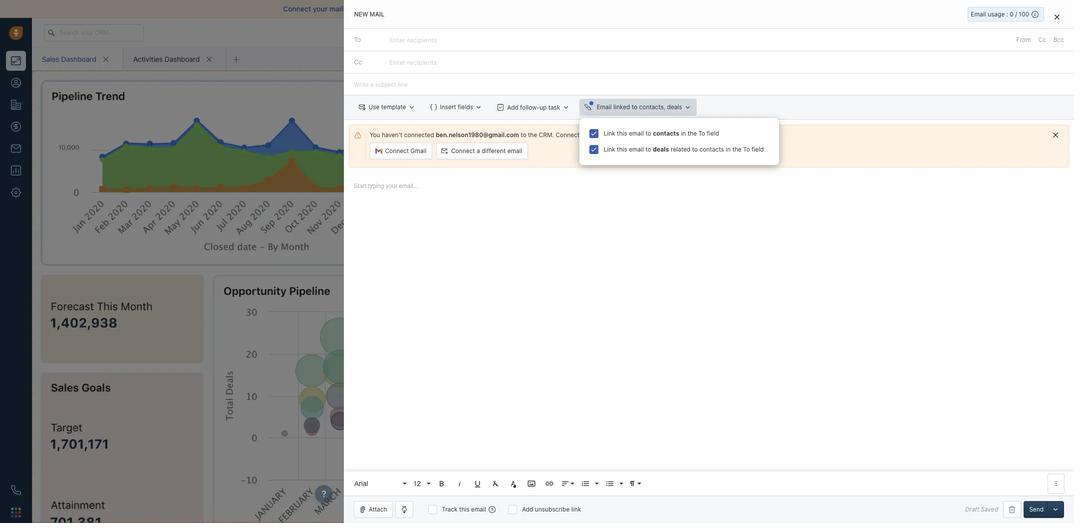 Task type: locate. For each thing, give the bounding box(es) containing it.
in up link this email to deals related to contacts in the to field
[[681, 130, 686, 137]]

unordered list image
[[605, 480, 614, 489]]

sales
[[42, 55, 59, 63]]

1 vertical spatial your
[[623, 131, 635, 139]]

email left linked
[[596, 103, 612, 111]]

close image
[[1055, 14, 1060, 20]]

connect your mailbox to improve deliverability and enable 2-way sync of email conversations.
[[283, 4, 592, 13]]

1 link from the top
[[603, 130, 615, 137]]

you
[[370, 131, 380, 139]]

email left usage
[[971, 10, 986, 18]]

insert
[[440, 103, 456, 111]]

bold (⌘b) image
[[437, 480, 446, 489]]

of
[[516, 4, 522, 13]]

0 vertical spatial to
[[354, 36, 361, 44]]

to right linked
[[632, 103, 637, 111]]

2 link from the top
[[603, 146, 615, 153]]

this
[[617, 130, 627, 137], [617, 146, 627, 153], [459, 506, 470, 514]]

email
[[524, 4, 542, 13], [629, 130, 644, 137], [629, 146, 644, 153], [507, 147, 522, 155], [471, 506, 486, 514]]

1 vertical spatial deals
[[653, 146, 669, 153]]

connected
[[404, 131, 434, 139]]

1 horizontal spatial add
[[522, 506, 533, 514]]

cc left bcc
[[1039, 36, 1046, 44]]

1 horizontal spatial to
[[698, 130, 705, 137]]

mailbox
[[330, 4, 355, 13]]

email
[[971, 10, 986, 18], [596, 103, 612, 111]]

link down keep
[[603, 146, 615, 153]]

dashboard for sales dashboard
[[61, 55, 96, 63]]

this right track
[[459, 506, 470, 514]]

cc down the 'new'
[[354, 58, 361, 66]]

2 horizontal spatial the
[[732, 146, 741, 153]]

1 vertical spatial field
[[751, 146, 764, 153]]

deals for to
[[653, 146, 669, 153]]

contacts
[[653, 130, 679, 137], [699, 146, 724, 153]]

your inside dialog
[[623, 131, 635, 139]]

this for track this email
[[459, 506, 470, 514]]

deals down conversations
[[653, 146, 669, 153]]

you haven't connected ben.nelson1980@gmail.com to the crm. connect it now to keep your conversations synced.
[[370, 131, 700, 139]]

plans
[[909, 28, 925, 36]]

Write a subject line text field
[[344, 74, 1075, 95]]

trial
[[815, 29, 825, 35]]

to left mail
[[357, 4, 364, 13]]

dashboard
[[61, 55, 96, 63], [165, 55, 200, 63]]

1 vertical spatial cc
[[354, 58, 361, 66]]

deals inside dropdown button
[[667, 103, 682, 111]]

email right of
[[524, 4, 542, 13]]

email inside dropdown button
[[596, 103, 612, 111]]

to right now
[[600, 131, 606, 139]]

task
[[548, 104, 560, 111]]

connect down haven't
[[385, 147, 409, 155]]

contacts down synced.
[[699, 146, 724, 153]]

to down conversations
[[645, 146, 651, 153]]

in right related in the top of the page
[[726, 146, 731, 153]]

explore
[[886, 28, 908, 36]]

clear formatting image
[[491, 480, 500, 489]]

to left crm.
[[521, 131, 527, 139]]

paragraph format image
[[628, 480, 637, 489]]

send
[[1030, 506, 1044, 514]]

your right keep
[[623, 131, 635, 139]]

in
[[841, 29, 846, 35], [681, 130, 686, 137], [726, 146, 731, 153]]

1 horizontal spatial the
[[687, 130, 697, 137]]

email inside button
[[507, 147, 522, 155]]

deliverability
[[394, 4, 436, 13]]

1 horizontal spatial email
[[971, 10, 986, 18]]

1 vertical spatial in
[[681, 130, 686, 137]]

0 horizontal spatial the
[[528, 131, 537, 139]]

ordered list image
[[581, 480, 590, 489]]

unsubscribe
[[535, 506, 570, 514]]

0 vertical spatial this
[[617, 130, 627, 137]]

way
[[483, 4, 496, 13]]

1 horizontal spatial field
[[751, 146, 764, 153]]

use
[[368, 103, 379, 111]]

0 vertical spatial add
[[507, 104, 518, 111]]

and
[[438, 4, 450, 13]]

2 horizontal spatial in
[[841, 29, 846, 35]]

a
[[476, 147, 480, 155]]

1 vertical spatial email
[[596, 103, 612, 111]]

1 horizontal spatial cc
[[1039, 36, 1046, 44]]

email down conversations
[[629, 146, 644, 153]]

2 vertical spatial this
[[459, 506, 470, 514]]

deals right contacts,
[[667, 103, 682, 111]]

draft
[[965, 507, 980, 514]]

field
[[707, 130, 719, 137], [751, 146, 764, 153]]

add left unsubscribe
[[522, 506, 533, 514]]

application
[[344, 173, 1075, 496]]

0 vertical spatial deals
[[667, 103, 682, 111]]

your
[[313, 4, 328, 13], [623, 131, 635, 139]]

connect for connect your mailbox to improve deliverability and enable 2-way sync of email conversations.
[[283, 4, 311, 13]]

cc
[[1039, 36, 1046, 44], [354, 58, 361, 66]]

0 vertical spatial email
[[971, 10, 986, 18]]

add follow-up task button
[[492, 99, 574, 116], [492, 99, 574, 116]]

template
[[381, 103, 406, 111]]

enable
[[452, 4, 474, 13]]

this for link this email to contacts in the to field
[[617, 130, 627, 137]]

this down linked
[[617, 130, 627, 137]]

0 horizontal spatial add
[[507, 104, 518, 111]]

it
[[581, 131, 585, 139]]

contacts,
[[639, 103, 665, 111]]

deals
[[667, 103, 682, 111], [653, 146, 669, 153]]

1 vertical spatial this
[[617, 146, 627, 153]]

this down keep
[[617, 146, 627, 153]]

connect left it
[[556, 131, 580, 139]]

link right now
[[603, 130, 615, 137]]

dialog
[[344, 0, 1075, 524]]

Enter recipients text field
[[389, 32, 439, 48]]

insert fields
[[440, 103, 473, 111]]

keep
[[607, 131, 621, 139]]

0 vertical spatial link
[[603, 130, 615, 137]]

text color image
[[509, 480, 518, 489]]

linked
[[613, 103, 630, 111]]

0 horizontal spatial field
[[707, 130, 719, 137]]

email usage : 0 / 100
[[971, 10, 1030, 18]]

email right different
[[507, 147, 522, 155]]

0 vertical spatial field
[[707, 130, 719, 137]]

to down contacts,
[[645, 130, 651, 137]]

in left 21
[[841, 29, 846, 35]]

email for link this email to deals related to contacts in the to field
[[629, 146, 644, 153]]

link for link this email to deals related to contacts in the to field
[[603, 146, 615, 153]]

0 horizontal spatial contacts
[[653, 130, 679, 137]]

to
[[354, 36, 361, 44], [698, 130, 705, 137], [743, 146, 750, 153]]

0 horizontal spatial in
[[681, 130, 686, 137]]

connect gmail button
[[370, 143, 432, 160]]

days
[[855, 29, 867, 35]]

0 vertical spatial in
[[841, 29, 846, 35]]

connect inside button
[[385, 147, 409, 155]]

Enter recipients text field
[[389, 54, 439, 70]]

connect left "mailbox"
[[283, 4, 311, 13]]

to inside dropdown button
[[632, 103, 637, 111]]

0 horizontal spatial dashboard
[[61, 55, 96, 63]]

1 vertical spatial contacts
[[699, 146, 724, 153]]

to
[[357, 4, 364, 13], [632, 103, 637, 111], [645, 130, 651, 137], [521, 131, 527, 139], [600, 131, 606, 139], [645, 146, 651, 153], [692, 146, 698, 153]]

1 dashboard from the left
[[61, 55, 96, 63]]

bcc
[[1054, 36, 1065, 44]]

align image
[[561, 480, 570, 489]]

0 vertical spatial your
[[313, 4, 328, 13]]

1 horizontal spatial in
[[726, 146, 731, 153]]

contacts up related in the top of the page
[[653, 130, 679, 137]]

connect
[[283, 4, 311, 13], [556, 131, 580, 139], [385, 147, 409, 155], [451, 147, 475, 155]]

dashboard right sales
[[61, 55, 96, 63]]

sync
[[498, 4, 514, 13]]

email down underline (⌘u) "image"
[[471, 506, 486, 514]]

draft saved
[[965, 507, 999, 514]]

1 vertical spatial link
[[603, 146, 615, 153]]

explore plans link
[[880, 26, 930, 38]]

1 vertical spatial add
[[522, 506, 533, 514]]

dashboard right activities
[[165, 55, 200, 63]]

haven't
[[382, 131, 403, 139]]

link
[[572, 506, 581, 514]]

0 horizontal spatial cc
[[354, 58, 361, 66]]

email image
[[976, 28, 983, 37]]

the
[[687, 130, 697, 137], [528, 131, 537, 139], [732, 146, 741, 153]]

activities dashboard
[[133, 55, 200, 63]]

follow-
[[520, 104, 539, 111]]

0 vertical spatial contacts
[[653, 130, 679, 137]]

1 horizontal spatial your
[[623, 131, 635, 139]]

email right keep
[[629, 130, 644, 137]]

email for link this email to contacts in the to field
[[629, 130, 644, 137]]

send button
[[1024, 502, 1050, 519]]

0 horizontal spatial email
[[596, 103, 612, 111]]

2 horizontal spatial to
[[743, 146, 750, 153]]

connect inside button
[[451, 147, 475, 155]]

link for link this email to contacts in the to field
[[603, 130, 615, 137]]

1 vertical spatial to
[[698, 130, 705, 137]]

add left follow-
[[507, 104, 518, 111]]

connect left a
[[451, 147, 475, 155]]

link
[[603, 130, 615, 137], [603, 146, 615, 153]]

email for email linked to contacts, deals
[[596, 103, 612, 111]]

your left "mailbox"
[[313, 4, 328, 13]]

2 dashboard from the left
[[165, 55, 200, 63]]

crm.
[[539, 131, 554, 139]]

1 horizontal spatial dashboard
[[165, 55, 200, 63]]

from
[[1017, 36, 1031, 44]]

this for link this email to deals related to contacts in the to field
[[617, 146, 627, 153]]



Task type: vqa. For each thing, say whether or not it's contained in the screenshot.
2nd ENTER RECIPIENTS text field from the bottom
yes



Task type: describe. For each thing, give the bounding box(es) containing it.
phone element
[[6, 481, 26, 501]]

use template
[[368, 103, 406, 111]]

activities
[[133, 55, 163, 63]]

now
[[587, 131, 598, 139]]

connect your mailbox link
[[283, 4, 357, 13]]

attach
[[369, 506, 387, 514]]

add unsubscribe link
[[522, 506, 581, 514]]

mail
[[369, 10, 384, 18]]

different
[[481, 147, 506, 155]]

sales dashboard
[[42, 55, 96, 63]]

add for add follow-up task
[[507, 104, 518, 111]]

new
[[354, 10, 368, 18]]

insert fields button
[[425, 99, 487, 116]]

attach button
[[354, 502, 393, 519]]

connect for connect a different email
[[451, 147, 475, 155]]

email for email usage : 0 / 100
[[971, 10, 986, 18]]

related
[[671, 146, 690, 153]]

link this email to deals related to contacts in the to field
[[603, 146, 764, 153]]

saved
[[981, 507, 999, 514]]

connect a different email
[[451, 147, 522, 155]]

add for add unsubscribe link
[[522, 506, 533, 514]]

12 button
[[410, 474, 432, 494]]

0 vertical spatial cc
[[1039, 36, 1046, 44]]

more misc image
[[1052, 480, 1061, 489]]

email for track this email
[[471, 506, 486, 514]]

underline (⌘u) image
[[473, 480, 482, 489]]

0 horizontal spatial to
[[354, 36, 361, 44]]

use template button
[[354, 99, 420, 116]]

21
[[847, 29, 853, 35]]

insert link (⌘k) image
[[545, 480, 554, 489]]

1 horizontal spatial contacts
[[699, 146, 724, 153]]

track this email
[[442, 506, 486, 514]]

your trial ends in 21 days
[[801, 29, 867, 35]]

arial button
[[351, 474, 408, 494]]

your
[[801, 29, 813, 35]]

dialog containing arial
[[344, 0, 1075, 524]]

link this email to contacts in the to field
[[603, 130, 719, 137]]

fields
[[458, 103, 473, 111]]

up
[[539, 104, 546, 111]]

:
[[1007, 10, 1009, 18]]

2 vertical spatial in
[[726, 146, 731, 153]]

synced.
[[678, 131, 700, 139]]

conversations.
[[543, 4, 592, 13]]

gmail
[[410, 147, 426, 155]]

2-
[[476, 4, 483, 13]]

100
[[1019, 10, 1030, 18]]

2 vertical spatial to
[[743, 146, 750, 153]]

explore plans
[[886, 28, 925, 36]]

email linked to contacts, deals button
[[579, 99, 697, 116]]

new mail
[[354, 10, 384, 18]]

connect a different email button
[[436, 143, 528, 160]]

12
[[413, 480, 421, 488]]

ends
[[827, 29, 839, 35]]

freshworks switcher image
[[11, 508, 21, 518]]

insert image (⌘p) image
[[527, 480, 536, 489]]

what's new image
[[1002, 30, 1009, 37]]

italic (⌘i) image
[[455, 480, 464, 489]]

conversations
[[637, 131, 676, 139]]

phone image
[[11, 486, 21, 496]]

track
[[442, 506, 458, 514]]

connect gmail
[[385, 147, 426, 155]]

arial
[[354, 480, 368, 488]]

to right related in the top of the page
[[692, 146, 698, 153]]

ben.nelson1980@gmail.com
[[436, 131, 519, 139]]

add follow-up task
[[507, 104, 560, 111]]

improve
[[365, 4, 392, 13]]

email linked to contacts, deals
[[596, 103, 682, 111]]

dashboard for activities dashboard
[[165, 55, 200, 63]]

Search your CRM... text field
[[44, 24, 144, 41]]

0
[[1010, 10, 1014, 18]]

0 horizontal spatial your
[[313, 4, 328, 13]]

deals for contacts,
[[667, 103, 682, 111]]

/
[[1016, 10, 1018, 18]]

connect for connect gmail
[[385, 147, 409, 155]]

usage
[[988, 10, 1005, 18]]

application containing arial
[[344, 173, 1075, 496]]



